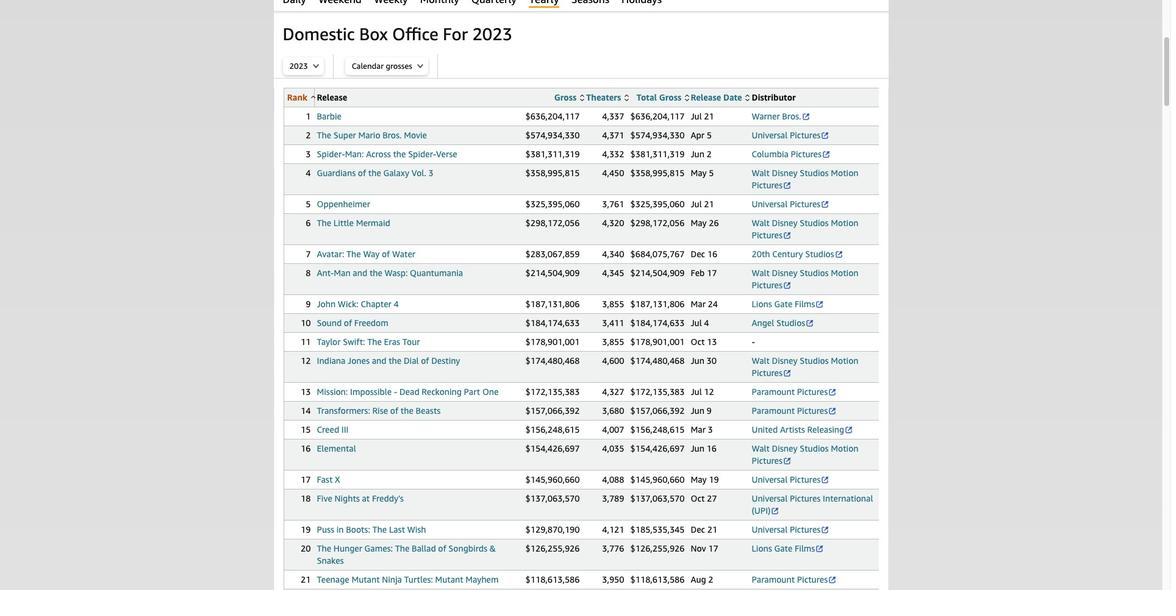 Task type: vqa. For each thing, say whether or not it's contained in the screenshot.
Oct related to Oct 27
yes



Task type: describe. For each thing, give the bounding box(es) containing it.
domestic box office for 2023
[[283, 24, 512, 44]]

3 spider-man: across the spider-verse
[[306, 149, 457, 159]]

$172,135,383 for $172,135,383 jul 12
[[630, 387, 685, 397]]

4 guardians of the galaxy vol. 3
[[306, 168, 433, 178]]

$178,901,001 for $178,901,001
[[526, 337, 580, 347]]

avatar:
[[317, 249, 344, 259]]

freedom
[[354, 318, 388, 328]]

4,332
[[602, 149, 624, 159]]

dropdown image for 2023
[[313, 63, 319, 68]]

1 vertical spatial 3
[[428, 168, 433, 178]]

walt disney studios motion pictures for $154,426,697 jun 16
[[752, 443, 859, 466]]

motion for 5
[[831, 168, 859, 178]]

2 vertical spatial 5
[[306, 199, 311, 209]]

man:
[[345, 149, 364, 159]]

john
[[317, 299, 336, 309]]

$154,426,697 jun 16
[[630, 443, 717, 454]]

movie
[[404, 130, 427, 140]]

3,855 for $187,131,806
[[602, 299, 624, 309]]

1 horizontal spatial 9
[[707, 406, 712, 416]]

2 for 21 teenage mutant ninja turtles: mutant mayhem
[[708, 575, 713, 585]]

6 the little mermaid
[[306, 218, 390, 228]]

$283,067,859
[[526, 249, 580, 259]]

of right way
[[382, 249, 390, 259]]

$636,204,117 jul 21
[[630, 111, 714, 121]]

grosses
[[386, 61, 412, 71]]

angel
[[752, 318, 774, 328]]

universal for $325,395,060 jul 21
[[752, 199, 788, 209]]

domestic
[[283, 24, 355, 44]]

releasing
[[807, 425, 844, 435]]

paramount for $172,135,383 jul 12
[[752, 387, 795, 397]]

1 vertical spatial 12
[[704, 387, 714, 397]]

lions for $126,255,926 nov 17
[[752, 544, 772, 554]]

sound
[[317, 318, 342, 328]]

walt disney studios motion pictures link for $154,426,697 jun 16
[[752, 443, 859, 466]]

the for wasp:
[[370, 268, 382, 278]]

5 for $358,995,815 may 5
[[709, 168, 714, 178]]

and for jones
[[372, 356, 386, 366]]

avatar: the way of water link
[[317, 249, 415, 259]]

walt for $358,995,815 may 5
[[752, 168, 770, 178]]

$214,504,909 for $214,504,909 feb 17
[[630, 268, 685, 278]]

4,035
[[602, 443, 624, 454]]

0 horizontal spatial -
[[394, 387, 397, 397]]

0 vertical spatial -
[[752, 337, 755, 347]]

one
[[482, 387, 499, 397]]

calendar grosses
[[352, 61, 412, 71]]

mar for mar 3
[[691, 425, 706, 435]]

universal pictures for $325,395,060 jul 21
[[752, 199, 821, 209]]

iii
[[341, 425, 349, 435]]

elemental link
[[317, 443, 356, 454]]

jones
[[348, 356, 370, 366]]

0 horizontal spatial 13
[[301, 387, 311, 397]]

$381,311,319 for $381,311,319 jun 2
[[630, 149, 685, 159]]

of right sound
[[344, 318, 352, 328]]

the down across
[[368, 168, 381, 178]]

apr
[[691, 130, 705, 140]]

the little mermaid link
[[317, 218, 390, 228]]

paramount pictures link for $157,066,392 jun 9
[[752, 406, 837, 416]]

mermaid
[[356, 218, 390, 228]]

jul for $184,174,633
[[691, 318, 702, 328]]

walt disney studios motion pictures link for $298,172,056 may 26
[[752, 218, 859, 240]]

$214,504,909 for $214,504,909
[[526, 268, 580, 278]]

fast x link
[[317, 475, 340, 485]]

theaters link
[[586, 92, 629, 102]]

release date
[[691, 92, 742, 102]]

last
[[389, 525, 405, 535]]

theaters
[[586, 92, 621, 102]]

(upi)
[[752, 506, 771, 516]]

21 teenage mutant ninja turtles: mutant mayhem
[[301, 575, 499, 585]]

21 left teenage at the left of page
[[301, 575, 311, 585]]

x
[[335, 475, 340, 485]]

the left eras
[[367, 337, 382, 347]]

$145,960,660 may 19
[[630, 475, 719, 485]]

may for may 26
[[691, 218, 707, 228]]

barbie
[[317, 111, 342, 121]]

$126,255,926 nov 17
[[630, 544, 718, 554]]

columbia
[[752, 149, 789, 159]]

17 fast x
[[301, 475, 340, 485]]

$184,174,633 for $184,174,633
[[526, 318, 580, 328]]

$636,204,117 for $636,204,117
[[526, 111, 580, 121]]

the down 1 barbie
[[317, 130, 331, 140]]

4,327
[[602, 387, 624, 397]]

motion for 17
[[831, 268, 859, 278]]

turtles:
[[404, 575, 433, 585]]

lions gate films for $126,255,926 nov 17
[[752, 544, 815, 554]]

of right the rise
[[390, 406, 398, 416]]

universal pictures for $574,934,330 apr 5
[[752, 130, 821, 140]]

4,600
[[602, 356, 624, 366]]

of down 'man:'
[[358, 168, 366, 178]]

walt disney studios motion pictures for $298,172,056 may 26
[[752, 218, 859, 240]]

$145,960,660 for $145,960,660
[[526, 475, 580, 485]]

wish
[[407, 525, 426, 535]]

five nights at freddy's link
[[317, 493, 404, 504]]

0 vertical spatial 4
[[306, 168, 311, 178]]

destiny
[[431, 356, 460, 366]]

$156,248,615 mar 3
[[630, 425, 713, 435]]

15 creed iii
[[301, 425, 349, 435]]

4,345
[[602, 268, 624, 278]]

little
[[334, 218, 354, 228]]

walt disney studios motion pictures for $358,995,815 may 5
[[752, 168, 859, 190]]

20
[[301, 544, 311, 554]]

10 sound of freedom
[[301, 318, 388, 328]]

disney for 17
[[772, 268, 798, 278]]

calendar
[[352, 61, 384, 71]]

$574,934,330 for $574,934,330
[[526, 130, 580, 140]]

universal pictures link for $574,934,330 apr 5
[[752, 130, 830, 140]]

5 for $574,934,330 apr 5
[[707, 130, 712, 140]]

11
[[301, 337, 311, 347]]

puss
[[317, 525, 334, 535]]

$358,995,815 may 5
[[630, 168, 714, 178]]

12 indiana jones and the dial of destiny
[[301, 356, 460, 366]]

$298,172,056 may 26
[[630, 218, 719, 228]]

3,411
[[602, 318, 624, 328]]

the left way
[[346, 249, 361, 259]]

lions gate films link for $187,131,806 mar 24
[[752, 299, 824, 309]]

0 horizontal spatial bros.
[[383, 130, 402, 140]]

mayhem
[[466, 575, 499, 585]]

walt for $214,504,909 feb 17
[[752, 268, 770, 278]]

walt disney studios motion pictures for $174,480,468 jun 30
[[752, 356, 859, 378]]

games:
[[365, 544, 393, 554]]

reckoning
[[422, 387, 462, 397]]

16 for $154,426,697
[[707, 443, 717, 454]]

$157,066,392 jun 9
[[630, 406, 712, 416]]

spider-man: across the spider-verse link
[[317, 149, 457, 159]]

universal for $137,063,570 oct 27
[[752, 493, 788, 504]]

freddy's
[[372, 493, 404, 504]]

21 for $636,204,117 jul 21
[[704, 111, 714, 121]]

6
[[306, 218, 311, 228]]

box
[[359, 24, 388, 44]]

2 mutant from the left
[[435, 575, 463, 585]]

0 vertical spatial 2023
[[472, 24, 512, 44]]

tour
[[402, 337, 420, 347]]

0 horizontal spatial 2023
[[289, 61, 308, 71]]

universal pictures link for $325,395,060 jul 21
[[752, 199, 830, 209]]

$174,480,468 for $174,480,468
[[526, 356, 580, 366]]

1 vertical spatial 17
[[301, 475, 311, 485]]

lions gate films link for $126,255,926 nov 17
[[752, 544, 824, 554]]

wasp:
[[385, 268, 408, 278]]

3,855 for $178,901,001
[[602, 337, 624, 347]]

songbirds
[[449, 544, 487, 554]]

may for may 19
[[691, 475, 707, 485]]

studios for $684,075,767 dec 16
[[805, 249, 834, 259]]

dead
[[399, 387, 419, 397]]

$126,255,926 for $126,255,926 nov 17
[[630, 544, 685, 554]]

$298,172,056 for $298,172,056
[[526, 218, 580, 228]]

angel studios
[[752, 318, 805, 328]]

$126,255,926 for $126,255,926
[[526, 544, 580, 554]]

2 for 3 spider-man: across the spider-verse
[[707, 149, 712, 159]]

studios for $298,172,056 may 26
[[800, 218, 829, 228]]

elemental
[[317, 443, 356, 454]]

$154,426,697 for $154,426,697 jun 16
[[630, 443, 685, 454]]

mission: impossible - dead reckoning part one link
[[317, 387, 499, 397]]

4,121
[[602, 525, 624, 535]]

0 horizontal spatial 9
[[306, 299, 311, 309]]

$184,174,633 jul 4
[[630, 318, 709, 328]]

16 for $283,067,859
[[707, 249, 717, 259]]

paramount for $157,066,392 jun 9
[[752, 406, 795, 416]]

0 horizontal spatial 12
[[301, 356, 311, 366]]

the down last
[[395, 544, 410, 554]]

disney for 30
[[772, 356, 798, 366]]

the for spider-
[[393, 149, 406, 159]]

21 for $185,535,345 dec 21
[[707, 525, 717, 535]]

vol.
[[412, 168, 426, 178]]

the for beasts
[[401, 406, 413, 416]]

$684,075,767 dec 16
[[630, 249, 717, 259]]

7
[[306, 249, 311, 259]]

swift:
[[343, 337, 365, 347]]

universal pictures international (upi) link
[[752, 493, 873, 516]]

international
[[823, 493, 873, 504]]

warner
[[752, 111, 780, 121]]

1 gross from the left
[[554, 92, 577, 102]]

26
[[709, 218, 719, 228]]

$157,066,392 for $157,066,392 jun 9
[[630, 406, 685, 416]]

$298,172,056 for $298,172,056 may 26
[[630, 218, 685, 228]]

$157,066,392 for $157,066,392
[[526, 406, 580, 416]]

walt disney studios motion pictures link for $358,995,815 may 5
[[752, 168, 859, 190]]

$381,311,319 jun 2
[[630, 149, 712, 159]]

total gross link
[[636, 92, 689, 102]]

16 down 15
[[301, 443, 311, 454]]

the left last
[[372, 525, 387, 535]]

indiana jones and the dial of destiny link
[[317, 356, 460, 366]]



Task type: locate. For each thing, give the bounding box(es) containing it.
barbie link
[[317, 111, 342, 121]]

$172,135,383 jul 12
[[630, 387, 714, 397]]

9
[[306, 299, 311, 309], [707, 406, 712, 416]]

1 universal from the top
[[752, 130, 788, 140]]

total gross
[[636, 92, 681, 102]]

1 $187,131,806 from the left
[[526, 299, 580, 309]]

dropdown image
[[313, 63, 319, 68], [417, 63, 423, 68]]

0 horizontal spatial $118,613,586
[[526, 575, 580, 585]]

2 oct from the top
[[691, 493, 705, 504]]

1 horizontal spatial $137,063,570
[[630, 493, 685, 504]]

2 $157,066,392 from the left
[[630, 406, 685, 416]]

3,761
[[602, 199, 624, 209]]

3 down 1
[[306, 149, 311, 159]]

studios down releasing
[[800, 443, 829, 454]]

3 up $154,426,697 jun 16
[[708, 425, 713, 435]]

universal pictures link
[[752, 130, 830, 140], [752, 199, 830, 209], [752, 475, 830, 485], [752, 525, 830, 535]]

1 $178,901,001 from the left
[[526, 337, 580, 347]]

5 walt disney studios motion pictures link from the top
[[752, 443, 859, 466]]

dec for dec 21
[[691, 525, 705, 535]]

1 universal pictures from the top
[[752, 130, 821, 140]]

1 horizontal spatial $118,613,586
[[630, 575, 685, 585]]

at
[[362, 493, 370, 504]]

0 horizontal spatial $137,063,570
[[526, 493, 580, 504]]

motion for 30
[[831, 356, 859, 366]]

21 down release date
[[704, 111, 714, 121]]

dropdown image down domestic
[[313, 63, 319, 68]]

1 vertical spatial 13
[[301, 387, 311, 397]]

0 horizontal spatial dropdown image
[[313, 63, 319, 68]]

mar for mar 24
[[691, 299, 706, 309]]

4 jun from the top
[[691, 443, 704, 454]]

$325,395,060 up $298,172,056 may 26
[[630, 199, 685, 209]]

dropdown image for calendar grosses
[[417, 63, 423, 68]]

2 horizontal spatial 4
[[704, 318, 709, 328]]

2 right aug
[[708, 575, 713, 585]]

nov
[[691, 544, 706, 554]]

1 vertical spatial 4
[[394, 299, 399, 309]]

walt for $154,426,697 jun 16
[[752, 443, 770, 454]]

feb
[[691, 268, 705, 278]]

1 vertical spatial paramount pictures
[[752, 406, 828, 416]]

pictures inside "universal pictures international (upi)"
[[790, 493, 821, 504]]

14
[[301, 406, 311, 416]]

warner bros.
[[752, 111, 801, 121]]

chapter
[[361, 299, 391, 309]]

ninja
[[382, 575, 402, 585]]

$118,613,586 aug 2
[[630, 575, 713, 585]]

0 horizontal spatial $157,066,392
[[526, 406, 580, 416]]

motion for 26
[[831, 218, 859, 228]]

$214,504,909 feb 17
[[630, 268, 717, 278]]

1 jun from the top
[[691, 149, 704, 159]]

$636,204,117 for $636,204,117 jul 21
[[630, 111, 685, 121]]

2 mar from the top
[[691, 425, 706, 435]]

1 horizontal spatial $145,960,660
[[630, 475, 685, 485]]

14 transformers: rise of the beasts
[[301, 406, 441, 416]]

5 right apr
[[707, 130, 712, 140]]

universal pictures link for $145,960,660 may 19
[[752, 475, 830, 485]]

$298,172,056 up $283,067,859
[[526, 218, 580, 228]]

1 horizontal spatial $184,174,633
[[630, 318, 685, 328]]

1 walt disney studios motion pictures link from the top
[[752, 168, 859, 190]]

mario
[[358, 130, 380, 140]]

$178,901,001 oct 13
[[630, 337, 717, 347]]

1 vertical spatial oct
[[691, 493, 705, 504]]

1 $118,613,586 from the left
[[526, 575, 580, 585]]

4 right chapter
[[394, 299, 399, 309]]

2 universal pictures from the top
[[752, 199, 821, 209]]

2 spider- from the left
[[408, 149, 436, 159]]

paramount pictures link for $172,135,383 jul 12
[[752, 387, 837, 397]]

0 vertical spatial mar
[[691, 299, 706, 309]]

$126,255,926
[[526, 544, 580, 554], [630, 544, 685, 554]]

24
[[708, 299, 718, 309]]

2 paramount pictures from the top
[[752, 406, 828, 416]]

$214,504,909 down $684,075,767
[[630, 268, 685, 278]]

13 up 14
[[301, 387, 311, 397]]

may for may 5
[[691, 168, 707, 178]]

3 jun from the top
[[691, 406, 704, 416]]

0 vertical spatial films
[[795, 299, 815, 309]]

$325,395,060 for $325,395,060 jul 21
[[630, 199, 685, 209]]

$187,131,806 down $283,067,859
[[526, 299, 580, 309]]

1 vertical spatial gate
[[774, 544, 793, 554]]

$137,063,570 oct 27
[[630, 493, 717, 504]]

$172,135,383 left 4,327
[[526, 387, 580, 397]]

the up snakes
[[317, 544, 331, 554]]

$178,901,001 for $178,901,001 oct 13
[[630, 337, 685, 347]]

2 universal from the top
[[752, 199, 788, 209]]

1 mar from the top
[[691, 299, 706, 309]]

part
[[464, 387, 480, 397]]

across
[[366, 149, 391, 159]]

3 universal from the top
[[752, 475, 788, 485]]

studios right century
[[805, 249, 834, 259]]

0 horizontal spatial gross
[[554, 92, 577, 102]]

0 vertical spatial may
[[691, 168, 707, 178]]

1 walt disney studios motion pictures from the top
[[752, 168, 859, 190]]

2023
[[472, 24, 512, 44], [289, 61, 308, 71]]

1 vertical spatial lions gate films
[[752, 544, 815, 554]]

beasts
[[416, 406, 441, 416]]

1 horizontal spatial $126,255,926
[[630, 544, 685, 554]]

0 vertical spatial 5
[[707, 130, 712, 140]]

12
[[301, 356, 311, 366], [704, 387, 714, 397]]

$187,131,806 up $184,174,633 jul 4
[[630, 299, 685, 309]]

$636,204,117 down total gross
[[630, 111, 685, 121]]

1 vertical spatial may
[[691, 218, 707, 228]]

mar
[[691, 299, 706, 309], [691, 425, 706, 435]]

jul up apr
[[691, 111, 702, 121]]

4 walt disney studios motion pictures link from the top
[[752, 356, 859, 378]]

2 $574,934,330 from the left
[[630, 130, 685, 140]]

1 disney from the top
[[772, 168, 798, 178]]

4 universal pictures link from the top
[[752, 525, 830, 535]]

$381,311,319 for $381,311,319
[[526, 149, 580, 159]]

0 vertical spatial and
[[353, 268, 367, 278]]

4 walt from the top
[[752, 356, 770, 366]]

1 $172,135,383 from the left
[[526, 387, 580, 397]]

release for release date
[[691, 92, 721, 102]]

1 horizontal spatial 12
[[704, 387, 714, 397]]

2 down 1
[[306, 130, 311, 140]]

century
[[772, 249, 803, 259]]

1
[[306, 111, 311, 121]]

16 down $156,248,615 mar 3
[[707, 443, 717, 454]]

-
[[752, 337, 755, 347], [394, 387, 397, 397]]

$156,248,615 for $156,248,615 mar 3
[[630, 425, 685, 435]]

gate up angel studios link
[[774, 299, 793, 309]]

disney down columbia pictures
[[772, 168, 798, 178]]

$187,131,806 for $187,131,806 mar 24
[[630, 299, 685, 309]]

2 $298,172,056 from the left
[[630, 218, 685, 228]]

5 disney from the top
[[772, 443, 798, 454]]

0 vertical spatial gate
[[774, 299, 793, 309]]

jun for jun 30
[[691, 356, 704, 366]]

1 paramount pictures link from the top
[[752, 387, 837, 397]]

1 horizontal spatial bros.
[[782, 111, 801, 121]]

$157,066,392 left 3,680
[[526, 406, 580, 416]]

$154,426,697 left '4,035'
[[526, 443, 580, 454]]

$184,174,633 for $184,174,633 jul 4
[[630, 318, 685, 328]]

and for man
[[353, 268, 367, 278]]

1 horizontal spatial and
[[372, 356, 386, 366]]

0 horizontal spatial $178,901,001
[[526, 337, 580, 347]]

verse
[[436, 149, 457, 159]]

five
[[317, 493, 332, 504]]

1 horizontal spatial mutant
[[435, 575, 463, 585]]

eras
[[384, 337, 400, 347]]

jul for $325,395,060
[[691, 199, 702, 209]]

0 horizontal spatial $172,135,383
[[526, 387, 580, 397]]

angel studios link
[[752, 318, 815, 328]]

$118,613,586 for $118,613,586
[[526, 575, 580, 585]]

disney up century
[[772, 218, 798, 228]]

2 paramount from the top
[[752, 406, 795, 416]]

0 horizontal spatial and
[[353, 268, 367, 278]]

1 vertical spatial paramount
[[752, 406, 795, 416]]

dec
[[691, 249, 705, 259], [691, 525, 705, 535]]

gate down "universal pictures international (upi)"
[[774, 544, 793, 554]]

1 motion from the top
[[831, 168, 859, 178]]

lions gate films link up angel studios link
[[752, 299, 824, 309]]

5 universal from the top
[[752, 525, 788, 535]]

13 up 30
[[707, 337, 717, 347]]

lions down (upi)
[[752, 544, 772, 554]]

oct left 27
[[691, 493, 705, 504]]

17 right nov
[[708, 544, 718, 554]]

1 $137,063,570 from the left
[[526, 493, 580, 504]]

2 paramount pictures link from the top
[[752, 406, 837, 416]]

19 up 27
[[709, 475, 719, 485]]

1 vertical spatial lions
[[752, 544, 772, 554]]

$129,870,190
[[526, 525, 580, 535]]

rise
[[372, 406, 388, 416]]

$126,255,926 down $185,535,345
[[630, 544, 685, 554]]

0 horizontal spatial spider-
[[317, 149, 345, 159]]

1 horizontal spatial $156,248,615
[[630, 425, 685, 435]]

1 $325,395,060 from the left
[[526, 199, 580, 209]]

- down angel
[[752, 337, 755, 347]]

$145,960,660 for $145,960,660 may 19
[[630, 475, 685, 485]]

the for dial
[[389, 356, 402, 366]]

1 $156,248,615 from the left
[[526, 425, 580, 435]]

walt disney studios motion pictures down angel studios link
[[752, 356, 859, 378]]

2 $126,255,926 from the left
[[630, 544, 685, 554]]

$358,995,815 down $381,311,319 jun 2
[[630, 168, 685, 178]]

1 dec from the top
[[691, 249, 705, 259]]

studios down columbia pictures link
[[800, 168, 829, 178]]

$156,248,615 for $156,248,615
[[526, 425, 580, 435]]

universal pictures link up columbia pictures link
[[752, 130, 830, 140]]

jun for jun 16
[[691, 443, 704, 454]]

2 vertical spatial 4
[[704, 318, 709, 328]]

walt disney studios motion pictures down united artists releasing "link"
[[752, 443, 859, 466]]

$187,131,806 for $187,131,806
[[526, 299, 580, 309]]

walt disney studios motion pictures up 20th century studios link
[[752, 218, 859, 240]]

universal pictures down (upi)
[[752, 525, 821, 535]]

4,007
[[602, 425, 624, 435]]

2 gross from the left
[[659, 92, 681, 102]]

2 release from the left
[[691, 92, 721, 102]]

1 horizontal spatial $574,934,330
[[630, 130, 685, 140]]

the down way
[[370, 268, 382, 278]]

11 taylor swift: the eras tour
[[301, 337, 420, 347]]

walt up '20th'
[[752, 218, 770, 228]]

19 puss in boots: the last wish
[[301, 525, 426, 535]]

2 walt disney studios motion pictures from the top
[[752, 218, 859, 240]]

1 horizontal spatial 19
[[709, 475, 719, 485]]

0 horizontal spatial $187,131,806
[[526, 299, 580, 309]]

1 $154,426,697 from the left
[[526, 443, 580, 454]]

5 walt disney studios motion pictures from the top
[[752, 443, 859, 466]]

dial
[[404, 356, 419, 366]]

$574,934,330 down gross link
[[526, 130, 580, 140]]

$174,480,468 for $174,480,468 jun 30
[[630, 356, 685, 366]]

universal pictures link up universal pictures international (upi) link
[[752, 475, 830, 485]]

$358,995,815 left 4,450
[[526, 168, 580, 178]]

0 vertical spatial oct
[[691, 337, 705, 347]]

jun down $172,135,383 jul 12 at the bottom right of the page
[[691, 406, 704, 416]]

1 horizontal spatial gross
[[659, 92, 681, 102]]

paramount
[[752, 387, 795, 397], [752, 406, 795, 416], [752, 575, 795, 585]]

release date link
[[691, 92, 750, 102]]

release up barbie link
[[317, 92, 347, 102]]

teenage mutant ninja turtles: mutant mayhem link
[[317, 575, 499, 585]]

0 horizontal spatial $154,426,697
[[526, 443, 580, 454]]

16
[[707, 249, 717, 259], [301, 443, 311, 454], [707, 443, 717, 454]]

2 $154,426,697 from the left
[[630, 443, 685, 454]]

$157,066,392 up $156,248,615 mar 3
[[630, 406, 685, 416]]

2 $325,395,060 from the left
[[630, 199, 685, 209]]

1 vertical spatial 2023
[[289, 61, 308, 71]]

18 five nights at freddy's
[[301, 493, 404, 504]]

2 $214,504,909 from the left
[[630, 268, 685, 278]]

5 motion from the top
[[831, 443, 859, 454]]

universal
[[752, 130, 788, 140], [752, 199, 788, 209], [752, 475, 788, 485], [752, 493, 788, 504], [752, 525, 788, 535]]

jul for $636,204,117
[[691, 111, 702, 121]]

of inside the 20 the hunger games: the ballad of songbirds & snakes
[[438, 544, 446, 554]]

jul for $172,135,383
[[691, 387, 702, 397]]

universal pictures up columbia pictures
[[752, 130, 821, 140]]

warner bros. link
[[752, 111, 810, 121]]

universal pictures for $145,960,660 may 19
[[752, 475, 821, 485]]

disney for 26
[[772, 218, 798, 228]]

disney for 5
[[772, 168, 798, 178]]

0 vertical spatial 3,855
[[602, 299, 624, 309]]

quantumania
[[410, 268, 463, 278]]

mutant
[[352, 575, 380, 585], [435, 575, 463, 585]]

4 walt disney studios motion pictures from the top
[[752, 356, 859, 378]]

oct for oct 13
[[691, 337, 705, 347]]

21 for $325,395,060 jul 21
[[704, 199, 714, 209]]

2 $636,204,117 from the left
[[630, 111, 685, 121]]

jul down $187,131,806 mar 24
[[691, 318, 702, 328]]

12 down '11'
[[301, 356, 311, 366]]

1 vertical spatial 3,855
[[602, 337, 624, 347]]

2 $137,063,570 from the left
[[630, 493, 685, 504]]

3 universal pictures from the top
[[752, 475, 821, 485]]

the down mission: impossible - dead reckoning part one link in the bottom left of the page
[[401, 406, 413, 416]]

disney down artists
[[772, 443, 798, 454]]

universal pictures link for $185,535,345 dec 21
[[752, 525, 830, 535]]

9 left the john
[[306, 299, 311, 309]]

$185,535,345 dec 21
[[630, 525, 717, 535]]

and
[[353, 268, 367, 278], [372, 356, 386, 366]]

1 horizontal spatial $636,204,117
[[630, 111, 685, 121]]

1 vertical spatial dec
[[691, 525, 705, 535]]

0 vertical spatial 3
[[306, 149, 311, 159]]

$118,613,586 down $129,870,190
[[526, 575, 580, 585]]

4,371
[[602, 130, 624, 140]]

3 universal pictures link from the top
[[752, 475, 830, 485]]

1 may from the top
[[691, 168, 707, 178]]

3,855 up 4,600
[[602, 337, 624, 347]]

1 horizontal spatial dropdown image
[[417, 63, 423, 68]]

2 vertical spatial 2
[[708, 575, 713, 585]]

$174,480,468 left 4,600
[[526, 356, 580, 366]]

paramount pictures for $118,613,586 aug 2
[[752, 575, 828, 585]]

4 disney from the top
[[772, 356, 798, 366]]

3 right vol.
[[428, 168, 433, 178]]

$636,204,117 down gross link
[[526, 111, 580, 121]]

4,320
[[602, 218, 624, 228]]

1 vertical spatial 19
[[301, 525, 311, 535]]

3 walt from the top
[[752, 268, 770, 278]]

creed iii link
[[317, 425, 349, 435]]

paramount for $118,613,586 aug 2
[[752, 575, 795, 585]]

1 films from the top
[[795, 299, 815, 309]]

walt for $174,480,468 jun 30
[[752, 356, 770, 366]]

2 $145,960,660 from the left
[[630, 475, 685, 485]]

universal pictures
[[752, 130, 821, 140], [752, 199, 821, 209], [752, 475, 821, 485], [752, 525, 821, 535]]

17 for 20 the hunger games: the ballad of songbirds & snakes
[[708, 544, 718, 554]]

1 horizontal spatial 2023
[[472, 24, 512, 44]]

dropdown image right the grosses
[[417, 63, 423, 68]]

1 $157,066,392 from the left
[[526, 406, 580, 416]]

2 $184,174,633 from the left
[[630, 318, 685, 328]]

2 $381,311,319 from the left
[[630, 149, 685, 159]]

1 lions gate films link from the top
[[752, 299, 824, 309]]

2 vertical spatial 3
[[708, 425, 713, 435]]

0 vertical spatial bros.
[[782, 111, 801, 121]]

4 down 24
[[704, 318, 709, 328]]

1 spider- from the left
[[317, 149, 345, 159]]

3 may from the top
[[691, 475, 707, 485]]

0 horizontal spatial $156,248,615
[[526, 425, 580, 435]]

paramount pictures for $157,066,392 jun 9
[[752, 406, 828, 416]]

$154,426,697
[[526, 443, 580, 454], [630, 443, 685, 454]]

4
[[306, 168, 311, 178], [394, 299, 399, 309], [704, 318, 709, 328]]

studios down 20th century studios link
[[800, 268, 829, 278]]

ballad
[[412, 544, 436, 554]]

spider-
[[317, 149, 345, 159], [408, 149, 436, 159]]

21
[[704, 111, 714, 121], [704, 199, 714, 209], [707, 525, 717, 535], [301, 575, 311, 585]]

2 $178,901,001 from the left
[[630, 337, 685, 347]]

$358,995,815 for $358,995,815 may 5
[[630, 168, 685, 178]]

$325,395,060 up $283,067,859
[[526, 199, 580, 209]]

2 $172,135,383 from the left
[[630, 387, 685, 397]]

2023 down domestic
[[289, 61, 308, 71]]

0 horizontal spatial $381,311,319
[[526, 149, 580, 159]]

2 dropdown image from the left
[[417, 63, 423, 68]]

2023 right for
[[472, 24, 512, 44]]

2 may from the top
[[691, 218, 707, 228]]

walt disney studios motion pictures link for $214,504,909 feb 17
[[752, 268, 859, 290]]

2 $174,480,468 from the left
[[630, 356, 685, 366]]

4 universal from the top
[[752, 493, 788, 504]]

$174,480,468
[[526, 356, 580, 366], [630, 356, 685, 366]]

1 $174,480,468 from the left
[[526, 356, 580, 366]]

1 release from the left
[[317, 92, 347, 102]]

4 universal pictures from the top
[[752, 525, 821, 535]]

1 horizontal spatial $298,172,056
[[630, 218, 685, 228]]

walt down 'united'
[[752, 443, 770, 454]]

1 $381,311,319 from the left
[[526, 149, 580, 159]]

1 horizontal spatial spider-
[[408, 149, 436, 159]]

2 motion from the top
[[831, 218, 859, 228]]

&
[[490, 544, 496, 554]]

1 vertical spatial lions gate films link
[[752, 544, 824, 554]]

2 vertical spatial may
[[691, 475, 707, 485]]

lions up angel
[[752, 299, 772, 309]]

the left the "dial"
[[389, 356, 402, 366]]

1 vertical spatial 5
[[709, 168, 714, 178]]

universal for $185,535,345 dec 21
[[752, 525, 788, 535]]

2 $118,613,586 from the left
[[630, 575, 685, 585]]

0 vertical spatial dec
[[691, 249, 705, 259]]

mission:
[[317, 387, 348, 397]]

studios for $358,995,815 may 5
[[800, 168, 829, 178]]

3 paramount from the top
[[752, 575, 795, 585]]

universal for $145,960,660 may 19
[[752, 475, 788, 485]]

gross up $636,204,117 jul 21
[[659, 92, 681, 102]]

universal inside "universal pictures international (upi)"
[[752, 493, 788, 504]]

0 vertical spatial lions gate films
[[752, 299, 815, 309]]

0 vertical spatial 2
[[306, 130, 311, 140]]

the hunger games: the ballad of songbirds & snakes link
[[317, 544, 496, 566]]

3 paramount pictures link from the top
[[752, 575, 837, 585]]

release for release
[[317, 92, 347, 102]]

studios for $214,504,909 feb 17
[[800, 268, 829, 278]]

3 walt disney studios motion pictures link from the top
[[752, 268, 859, 290]]

0 horizontal spatial mutant
[[352, 575, 380, 585]]

0 horizontal spatial $214,504,909
[[526, 268, 580, 278]]

1 jul from the top
[[691, 111, 702, 121]]

$137,063,570 down $145,960,660 may 19
[[630, 493, 685, 504]]

studios right angel
[[776, 318, 805, 328]]

0 vertical spatial paramount
[[752, 387, 795, 397]]

1 vertical spatial bros.
[[383, 130, 402, 140]]

studios for $154,426,697 jun 16
[[800, 443, 829, 454]]

super
[[334, 130, 356, 140]]

2 lions gate films link from the top
[[752, 544, 824, 554]]

1 horizontal spatial -
[[752, 337, 755, 347]]

2 walt from the top
[[752, 218, 770, 228]]

$381,311,319 down $574,934,330 apr 5
[[630, 149, 685, 159]]

dec for dec 16
[[691, 249, 705, 259]]

3 walt disney studios motion pictures from the top
[[752, 268, 859, 290]]

20th century studios
[[752, 249, 834, 259]]

oct up $174,480,468 jun 30
[[691, 337, 705, 347]]

1 horizontal spatial $154,426,697
[[630, 443, 685, 454]]

lions gate films for $187,131,806 mar 24
[[752, 299, 815, 309]]

$358,995,815 for $358,995,815
[[526, 168, 580, 178]]

$154,426,697 for $154,426,697
[[526, 443, 580, 454]]

0 horizontal spatial $126,255,926
[[526, 544, 580, 554]]

2 up $358,995,815 may 5
[[707, 149, 712, 159]]

lions for $187,131,806 mar 24
[[752, 299, 772, 309]]

of right the "dial"
[[421, 356, 429, 366]]

4 motion from the top
[[831, 356, 859, 366]]

0 horizontal spatial $358,995,815
[[526, 168, 580, 178]]

dec up nov
[[691, 525, 705, 535]]

1 horizontal spatial $358,995,815
[[630, 168, 685, 178]]

2 horizontal spatial 3
[[708, 425, 713, 435]]

films for 17
[[795, 544, 815, 554]]

gate for 17
[[774, 544, 793, 554]]

studios for $174,480,468 jun 30
[[800, 356, 829, 366]]

0 horizontal spatial 19
[[301, 525, 311, 535]]

date
[[723, 92, 742, 102]]

1 vertical spatial 2
[[707, 149, 712, 159]]

walt disney studios motion pictures link down 20th century studios link
[[752, 268, 859, 290]]

studios up 20th century studios link
[[800, 218, 829, 228]]

walt for $298,172,056 may 26
[[752, 218, 770, 228]]

paramount pictures for $172,135,383 jul 12
[[752, 387, 828, 397]]

oct for oct 27
[[691, 493, 705, 504]]

universal pictures for $185,535,345 dec 21
[[752, 525, 821, 535]]

boots:
[[346, 525, 370, 535]]

taylor swift: the eras tour link
[[317, 337, 420, 347]]

$184,174,633 left 3,411
[[526, 318, 580, 328]]

3 jul from the top
[[691, 318, 702, 328]]

lions gate films down (upi)
[[752, 544, 815, 554]]

2 disney from the top
[[772, 218, 798, 228]]

1 horizontal spatial $174,480,468
[[630, 356, 685, 366]]

$156,248,615 down $157,066,392 jun 9
[[630, 425, 685, 435]]

spider- up vol.
[[408, 149, 436, 159]]

0 horizontal spatial $298,172,056
[[526, 218, 580, 228]]

lions gate films up angel studios link
[[752, 299, 815, 309]]

0 horizontal spatial 3
[[306, 149, 311, 159]]

1 $126,255,926 from the left
[[526, 544, 580, 554]]

1 horizontal spatial $187,131,806
[[630, 299, 685, 309]]

2 lions gate films from the top
[[752, 544, 815, 554]]

1 $184,174,633 from the left
[[526, 318, 580, 328]]

walt disney studios motion pictures link for $174,480,468 jun 30
[[752, 356, 859, 378]]

0 vertical spatial 13
[[707, 337, 717, 347]]

the
[[393, 149, 406, 159], [368, 168, 381, 178], [370, 268, 382, 278], [389, 356, 402, 366], [401, 406, 413, 416]]

$325,395,060 for $325,395,060
[[526, 199, 580, 209]]

0 horizontal spatial release
[[317, 92, 347, 102]]

walt disney studios motion pictures link
[[752, 168, 859, 190], [752, 218, 859, 240], [752, 268, 859, 290], [752, 356, 859, 378], [752, 443, 859, 466]]

bros.
[[782, 111, 801, 121], [383, 130, 402, 140]]

bros. up spider-man: across the spider-verse "link" in the left top of the page
[[383, 130, 402, 140]]

3 disney from the top
[[772, 268, 798, 278]]

universal pictures link down "universal pictures international (upi)"
[[752, 525, 830, 535]]

1 walt from the top
[[752, 168, 770, 178]]

19
[[709, 475, 719, 485], [301, 525, 311, 535]]

$325,395,060
[[526, 199, 580, 209], [630, 199, 685, 209]]

studios
[[800, 168, 829, 178], [800, 218, 829, 228], [805, 249, 834, 259], [800, 268, 829, 278], [776, 318, 805, 328], [800, 356, 829, 366], [800, 443, 829, 454]]

gross
[[554, 92, 577, 102], [659, 92, 681, 102]]

$174,480,468 jun 30
[[630, 356, 717, 366]]

2 jun from the top
[[691, 356, 704, 366]]

2 $156,248,615 from the left
[[630, 425, 685, 435]]

5 up the 6
[[306, 199, 311, 209]]

1 $574,934,330 from the left
[[526, 130, 580, 140]]

gate for 24
[[774, 299, 793, 309]]

2 gate from the top
[[774, 544, 793, 554]]

dec up the feb
[[691, 249, 705, 259]]

$184,174,633 up $178,901,001 oct 13
[[630, 318, 685, 328]]

1 3,855 from the top
[[602, 299, 624, 309]]

1 oct from the top
[[691, 337, 705, 347]]

1 horizontal spatial $325,395,060
[[630, 199, 685, 209]]

4,340
[[602, 249, 624, 259]]

the super mario bros. movie link
[[317, 130, 427, 140]]

and right man
[[353, 268, 367, 278]]

1 mutant from the left
[[352, 575, 380, 585]]

$137,063,570 up $129,870,190
[[526, 493, 580, 504]]

0 horizontal spatial $325,395,060
[[526, 199, 580, 209]]

1 vertical spatial films
[[795, 544, 815, 554]]

the right the 6
[[317, 218, 331, 228]]

20th
[[752, 249, 770, 259]]

columbia pictures
[[752, 149, 822, 159]]

0 vertical spatial lions
[[752, 299, 772, 309]]

1 horizontal spatial 4
[[394, 299, 399, 309]]

1 horizontal spatial $178,901,001
[[630, 337, 685, 347]]

16 down 26
[[707, 249, 717, 259]]

1 horizontal spatial $214,504,909
[[630, 268, 685, 278]]

$214,504,909 down $283,067,859
[[526, 268, 580, 278]]

1 $636,204,117 from the left
[[526, 111, 580, 121]]

ant-man and the wasp: quantumania link
[[317, 268, 463, 278]]

2 vertical spatial 17
[[708, 544, 718, 554]]

3 motion from the top
[[831, 268, 859, 278]]



